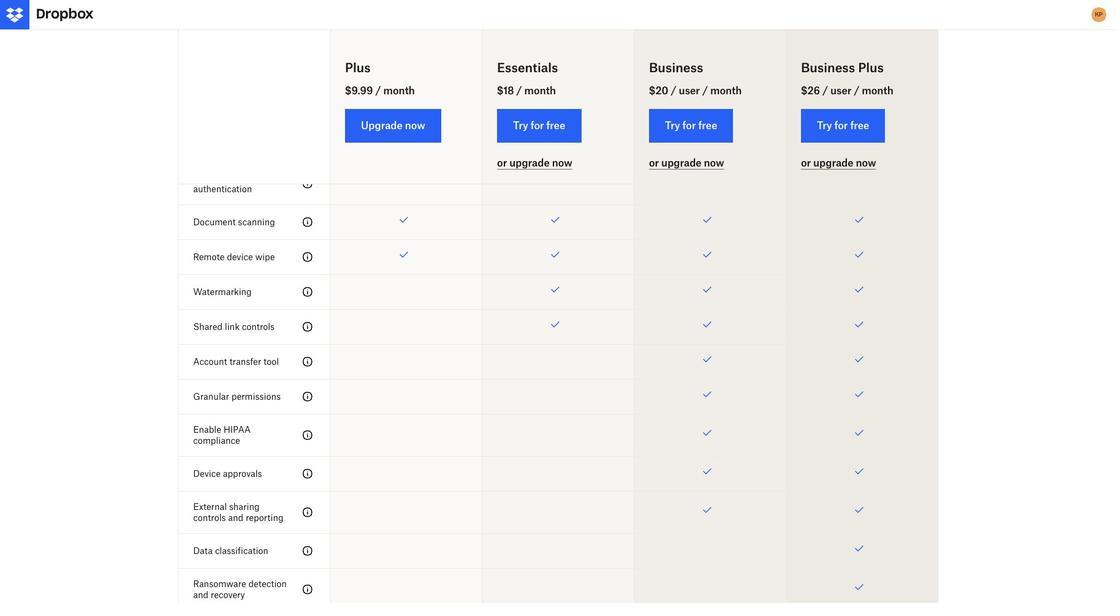 Task type: vqa. For each thing, say whether or not it's contained in the screenshot.
rightmost free
yes



Task type: describe. For each thing, give the bounding box(es) containing it.
business for business plus
[[801, 60, 855, 75]]

and inside ransomware detection and recovery
[[193, 591, 208, 601]]

multi-
[[193, 173, 218, 183]]

scanning
[[238, 217, 275, 228]]

device approvals
[[193, 469, 262, 480]]

remote
[[193, 252, 225, 263]]

6 / from the left
[[854, 85, 860, 97]]

30-day history
[[377, 105, 436, 115]]

free for 3rd try for free link from right
[[547, 120, 566, 132]]

day up $20 / user / month
[[697, 66, 712, 77]]

1 try for free link from the left
[[497, 109, 582, 143]]

now for third try for free link
[[856, 157, 876, 169]]

upgrade now
[[361, 120, 425, 132]]

try for free for third try for free link
[[817, 120, 870, 132]]

free for 2nd try for free link from right
[[699, 120, 718, 132]]

2 month from the left
[[525, 85, 556, 97]]

account transfer tool
[[193, 357, 279, 367]]

/ for $9.99
[[375, 85, 381, 97]]

wipe
[[255, 252, 275, 263]]

essentials
[[497, 60, 558, 75]]

or upgrade now for 3rd try for free link from right
[[497, 157, 572, 169]]

watermarking
[[193, 287, 252, 298]]

for for third try for free link
[[835, 120, 848, 132]]

/ for $20
[[671, 85, 677, 97]]

standard image for external sharing controls and reporting
[[300, 506, 315, 521]]

for for 2nd try for free link from right
[[683, 120, 696, 132]]

1 or from the left
[[497, 157, 507, 169]]

enable hipaa compliance
[[193, 425, 251, 446]]

180- down $18 / month
[[527, 105, 545, 115]]

1 plus from the left
[[345, 60, 371, 75]]

granular
[[193, 392, 229, 402]]

upgrade for third try for free link
[[814, 157, 854, 169]]

try for free for 2nd try for free link from right
[[665, 120, 718, 132]]

day up $18 / month
[[545, 66, 560, 77]]

compliance
[[193, 436, 240, 446]]

try for 2nd try for free link from right
[[665, 120, 680, 132]]

2 1-year history from the top
[[835, 105, 889, 115]]

180- up $18 / month
[[527, 66, 545, 77]]

$9.99 / month
[[345, 85, 415, 97]]

external
[[193, 502, 227, 513]]

4 / from the left
[[703, 85, 708, 97]]

standard image for multi-factor authentication
[[300, 177, 315, 191]]

standard image for account transfer tool
[[300, 355, 315, 370]]

free for third try for free link
[[851, 120, 870, 132]]

$20
[[649, 85, 669, 97]]

authentication
[[193, 184, 252, 195]]

upgrade for 2nd try for free link from right
[[662, 157, 702, 169]]

3 try for free link from the left
[[801, 109, 886, 143]]

standard image for granular permissions
[[300, 390, 315, 405]]

detection
[[249, 580, 287, 590]]

upgrade
[[361, 120, 403, 132]]

shared
[[193, 322, 223, 332]]

reporting
[[246, 513, 284, 524]]

standard image for ransomware detection and recovery
[[300, 583, 315, 598]]

document
[[193, 217, 236, 228]]

included element
[[787, 163, 938, 205]]

controls for shared link controls
[[242, 322, 275, 332]]

try for third try for free link
[[817, 120, 832, 132]]

hipaa
[[224, 425, 251, 435]]

180- down $20 / user / month
[[679, 105, 697, 115]]

now for 2nd try for free link from right
[[704, 157, 724, 169]]

standard image for remote device wipe
[[300, 250, 315, 265]]

1 month from the left
[[383, 85, 415, 97]]

multi-factor authentication
[[193, 173, 252, 195]]

30-
[[377, 105, 391, 115]]

/ for $26
[[823, 85, 828, 97]]

upgrade for 3rd try for free link from right
[[510, 157, 550, 169]]

recovery
[[211, 591, 245, 601]]

2 plus from the left
[[858, 60, 884, 75]]

or upgrade now for 2nd try for free link from right
[[649, 157, 724, 169]]

$9.99
[[345, 85, 373, 97]]

3 or from the left
[[801, 157, 811, 169]]

or upgrade now link for third try for free link
[[801, 157, 876, 169]]

link
[[225, 322, 240, 332]]

2 or from the left
[[649, 157, 659, 169]]

standard image for data classification
[[300, 545, 315, 559]]

approvals
[[223, 469, 262, 480]]

for for 3rd try for free link from right
[[531, 120, 544, 132]]

user for $20
[[679, 85, 700, 97]]



Task type: locate. For each thing, give the bounding box(es) containing it.
0 horizontal spatial controls
[[193, 513, 226, 524]]

3 or upgrade now from the left
[[801, 157, 876, 169]]

1 upgrade from the left
[[510, 157, 550, 169]]

for
[[531, 120, 544, 132], [683, 120, 696, 132], [835, 120, 848, 132]]

2 / from the left
[[517, 85, 522, 97]]

try for free link
[[497, 109, 582, 143], [649, 109, 734, 143], [801, 109, 886, 143]]

1 horizontal spatial try for free
[[665, 120, 718, 132]]

1 year from the top
[[842, 66, 859, 77]]

free down $18 / month
[[547, 120, 566, 132]]

try for free link down $18 / month
[[497, 109, 582, 143]]

permissions
[[232, 392, 281, 402]]

$26
[[801, 85, 820, 97]]

business for business
[[649, 60, 703, 75]]

controls for external sharing controls and reporting
[[193, 513, 226, 524]]

day down $20 / user / month
[[697, 105, 712, 115]]

1 standard image from the top
[[300, 429, 315, 443]]

0 horizontal spatial or upgrade now
[[497, 157, 572, 169]]

1 horizontal spatial for
[[683, 120, 696, 132]]

classification
[[215, 546, 268, 557]]

1 horizontal spatial try for free link
[[649, 109, 734, 143]]

1 business from the left
[[649, 60, 703, 75]]

user down business plus
[[831, 85, 852, 97]]

4 standard image from the top
[[300, 545, 315, 559]]

1 try for free from the left
[[513, 120, 566, 132]]

free down '$26 / user / month'
[[851, 120, 870, 132]]

controls down external on the bottom
[[193, 513, 226, 524]]

2 or upgrade now link from the left
[[649, 157, 724, 169]]

and
[[228, 513, 244, 524], [193, 591, 208, 601]]

1 horizontal spatial business
[[801, 60, 855, 75]]

3 try from the left
[[817, 120, 832, 132]]

4 standard image from the top
[[300, 285, 315, 300]]

ransomware detection and recovery
[[193, 580, 287, 601]]

now for 3rd try for free link from right
[[552, 157, 572, 169]]

controls right link
[[242, 322, 275, 332]]

2 horizontal spatial try for free
[[817, 120, 870, 132]]

1 horizontal spatial upgrade
[[662, 157, 702, 169]]

3 / from the left
[[671, 85, 677, 97]]

2 standard image from the top
[[300, 215, 315, 230]]

7 standard image from the top
[[300, 390, 315, 405]]

try for free down $18 / month
[[513, 120, 566, 132]]

2 horizontal spatial upgrade
[[814, 157, 854, 169]]

try for free down '$26 / user / month'
[[817, 120, 870, 132]]

3 month from the left
[[711, 85, 742, 97]]

3 upgrade from the left
[[814, 157, 854, 169]]

3 try for free from the left
[[817, 120, 870, 132]]

2 horizontal spatial for
[[835, 120, 848, 132]]

data
[[193, 546, 213, 557]]

plus up '$26 / user / month'
[[858, 60, 884, 75]]

device
[[193, 469, 221, 480]]

1 vertical spatial and
[[193, 591, 208, 601]]

180-day history down $20 / user / month
[[679, 105, 742, 115]]

3 or upgrade now link from the left
[[801, 157, 876, 169]]

and down 'sharing'
[[228, 513, 244, 524]]

0 horizontal spatial and
[[193, 591, 208, 601]]

$26 / user / month
[[801, 85, 894, 97]]

year up '$26 / user / month'
[[842, 66, 859, 77]]

1- up '$26 / user / month'
[[835, 66, 842, 77]]

or
[[497, 157, 507, 169], [649, 157, 659, 169], [801, 157, 811, 169]]

day
[[545, 66, 560, 77], [697, 66, 712, 77], [391, 105, 406, 115], [545, 105, 560, 115], [697, 105, 712, 115]]

plus
[[345, 60, 371, 75], [858, 60, 884, 75]]

2 try for free from the left
[[665, 120, 718, 132]]

2 user from the left
[[831, 85, 852, 97]]

0 horizontal spatial plus
[[345, 60, 371, 75]]

0 vertical spatial year
[[842, 66, 859, 77]]

1 or upgrade now from the left
[[497, 157, 572, 169]]

standard image for document scanning
[[300, 215, 315, 230]]

try for free
[[513, 120, 566, 132], [665, 120, 718, 132], [817, 120, 870, 132]]

2 upgrade from the left
[[662, 157, 702, 169]]

standard image for watermarking
[[300, 285, 315, 300]]

$20 / user / month
[[649, 85, 742, 97]]

2 try for free link from the left
[[649, 109, 734, 143]]

user
[[679, 85, 700, 97], [831, 85, 852, 97]]

2 horizontal spatial or
[[801, 157, 811, 169]]

year
[[842, 66, 859, 77], [842, 105, 859, 115]]

data classification
[[193, 546, 268, 557]]

180-
[[527, 66, 545, 77], [679, 66, 697, 77], [527, 105, 545, 115], [679, 105, 697, 115]]

0 vertical spatial controls
[[242, 322, 275, 332]]

sharing
[[229, 502, 260, 513]]

1 1- from the top
[[835, 66, 842, 77]]

3 for from the left
[[835, 120, 848, 132]]

or upgrade now link for 3rd try for free link from right
[[497, 157, 572, 169]]

1-
[[835, 66, 842, 77], [835, 105, 842, 115]]

for down '$26 / user / month'
[[835, 120, 848, 132]]

0 vertical spatial and
[[228, 513, 244, 524]]

1 horizontal spatial plus
[[858, 60, 884, 75]]

2 try from the left
[[665, 120, 680, 132]]

/
[[375, 85, 381, 97], [517, 85, 522, 97], [671, 85, 677, 97], [703, 85, 708, 97], [823, 85, 828, 97], [854, 85, 860, 97]]

for down $18 / month
[[531, 120, 544, 132]]

enable
[[193, 425, 221, 435]]

history
[[562, 66, 590, 77], [714, 66, 742, 77], [862, 66, 889, 77], [408, 105, 436, 115], [562, 105, 590, 115], [714, 105, 742, 115], [862, 105, 889, 115]]

0 vertical spatial 1-
[[835, 66, 842, 77]]

and down ransomware
[[193, 591, 208, 601]]

try down $20
[[665, 120, 680, 132]]

tool
[[264, 357, 279, 367]]

2 standard image from the top
[[300, 467, 315, 482]]

0 horizontal spatial or upgrade now link
[[497, 157, 572, 169]]

0 horizontal spatial try
[[513, 120, 528, 132]]

2 1- from the top
[[835, 105, 842, 115]]

try for free link down '$26 / user / month'
[[801, 109, 886, 143]]

1 horizontal spatial or upgrade now link
[[649, 157, 724, 169]]

180- up $20 / user / month
[[679, 66, 697, 77]]

0 horizontal spatial or
[[497, 157, 507, 169]]

user for $26
[[831, 85, 852, 97]]

1 horizontal spatial or upgrade now
[[649, 157, 724, 169]]

1 vertical spatial year
[[842, 105, 859, 115]]

1 for from the left
[[531, 120, 544, 132]]

2 horizontal spatial free
[[851, 120, 870, 132]]

try for free link down $20 / user / month
[[649, 109, 734, 143]]

day up upgrade now
[[391, 105, 406, 115]]

standard image
[[300, 429, 315, 443], [300, 467, 315, 482], [300, 506, 315, 521], [300, 545, 315, 559], [300, 583, 315, 598]]

standard image
[[300, 177, 315, 191], [300, 215, 315, 230], [300, 250, 315, 265], [300, 285, 315, 300], [300, 320, 315, 335], [300, 355, 315, 370], [300, 390, 315, 405]]

1 vertical spatial 1-year history
[[835, 105, 889, 115]]

0 horizontal spatial upgrade
[[510, 157, 550, 169]]

0 horizontal spatial try for free link
[[497, 109, 582, 143]]

0 horizontal spatial business
[[649, 60, 703, 75]]

not included image
[[331, 275, 482, 310], [331, 310, 482, 345], [331, 345, 482, 380], [483, 345, 634, 380], [331, 380, 482, 415], [483, 380, 634, 415], [331, 415, 482, 457], [483, 415, 634, 457], [331, 458, 482, 492], [483, 458, 634, 492], [331, 492, 482, 534], [483, 492, 634, 534], [331, 535, 482, 569], [483, 535, 634, 569], [635, 535, 786, 569], [331, 570, 482, 604], [483, 570, 634, 604], [635, 570, 786, 604]]

try down $26
[[817, 120, 832, 132]]

/ for $18
[[517, 85, 522, 97]]

business up $20
[[649, 60, 703, 75]]

plus up "$9.99"
[[345, 60, 371, 75]]

transfer
[[230, 357, 261, 367]]

0 horizontal spatial try for free
[[513, 120, 566, 132]]

month
[[383, 85, 415, 97], [525, 85, 556, 97], [711, 85, 742, 97], [862, 85, 894, 97]]

0 horizontal spatial for
[[531, 120, 544, 132]]

ransomware
[[193, 580, 246, 590]]

6 standard image from the top
[[300, 355, 315, 370]]

or upgrade now for third try for free link
[[801, 157, 876, 169]]

2 horizontal spatial or upgrade now link
[[801, 157, 876, 169]]

1 horizontal spatial try
[[665, 120, 680, 132]]

3 free from the left
[[851, 120, 870, 132]]

for down $20 / user / month
[[683, 120, 696, 132]]

3 standard image from the top
[[300, 506, 315, 521]]

$18
[[497, 85, 514, 97]]

business up $26
[[801, 60, 855, 75]]

controls
[[242, 322, 275, 332], [193, 513, 226, 524]]

1 user from the left
[[679, 85, 700, 97]]

5 standard image from the top
[[300, 320, 315, 335]]

2 for from the left
[[683, 120, 696, 132]]

180-day history up $18 / month
[[527, 66, 590, 77]]

1 / from the left
[[375, 85, 381, 97]]

try
[[513, 120, 528, 132], [665, 120, 680, 132], [817, 120, 832, 132]]

remote device wipe
[[193, 252, 275, 263]]

180-day history down $18 / month
[[527, 105, 590, 115]]

180-day history
[[527, 66, 590, 77], [679, 66, 742, 77], [527, 105, 590, 115], [679, 105, 742, 115]]

standard image for device approvals
[[300, 467, 315, 482]]

1 vertical spatial controls
[[193, 513, 226, 524]]

1-year history down '$26 / user / month'
[[835, 105, 889, 115]]

try down $18 / month
[[513, 120, 528, 132]]

controls inside external sharing controls and reporting
[[193, 513, 226, 524]]

free
[[547, 120, 566, 132], [699, 120, 718, 132], [851, 120, 870, 132]]

or upgrade now
[[497, 157, 572, 169], [649, 157, 724, 169], [801, 157, 876, 169]]

2 or upgrade now from the left
[[649, 157, 724, 169]]

2 year from the top
[[842, 105, 859, 115]]

0 vertical spatial 1-year history
[[835, 66, 889, 77]]

user right $20
[[679, 85, 700, 97]]

2 horizontal spatial or upgrade now
[[801, 157, 876, 169]]

2 horizontal spatial try
[[817, 120, 832, 132]]

shared link controls
[[193, 322, 275, 332]]

1 1-year history from the top
[[835, 66, 889, 77]]

1- down '$26 / user / month'
[[835, 105, 842, 115]]

try for 3rd try for free link from right
[[513, 120, 528, 132]]

or upgrade now link for 2nd try for free link from right
[[649, 157, 724, 169]]

kp
[[1095, 10, 1103, 18]]

factor
[[218, 173, 242, 183]]

$18 / month
[[497, 85, 556, 97]]

1 horizontal spatial controls
[[242, 322, 275, 332]]

external sharing controls and reporting
[[193, 502, 284, 524]]

and inside external sharing controls and reporting
[[228, 513, 244, 524]]

2 business from the left
[[801, 60, 855, 75]]

1 horizontal spatial or
[[649, 157, 659, 169]]

now
[[405, 120, 425, 132], [552, 157, 572, 169], [704, 157, 724, 169], [856, 157, 876, 169]]

document scanning
[[193, 217, 275, 228]]

180-day history up $20 / user / month
[[679, 66, 742, 77]]

2 horizontal spatial try for free link
[[801, 109, 886, 143]]

1 horizontal spatial user
[[831, 85, 852, 97]]

device
[[227, 252, 253, 263]]

2 free from the left
[[699, 120, 718, 132]]

1 horizontal spatial free
[[699, 120, 718, 132]]

1 free from the left
[[547, 120, 566, 132]]

year down '$26 / user / month'
[[842, 105, 859, 115]]

1 horizontal spatial and
[[228, 513, 244, 524]]

account
[[193, 357, 227, 367]]

0 horizontal spatial user
[[679, 85, 700, 97]]

5 standard image from the top
[[300, 583, 315, 598]]

kp button
[[1089, 5, 1109, 25]]

free down $20 / user / month
[[699, 120, 718, 132]]

1 vertical spatial 1-
[[835, 105, 842, 115]]

granular permissions
[[193, 392, 281, 402]]

3 standard image from the top
[[300, 250, 315, 265]]

upgrade now link
[[345, 109, 441, 143]]

1 or upgrade now link from the left
[[497, 157, 572, 169]]

1 try from the left
[[513, 120, 528, 132]]

standard image for enable hipaa compliance
[[300, 429, 315, 443]]

day down $18 / month
[[545, 105, 560, 115]]

5 / from the left
[[823, 85, 828, 97]]

try for free down $20 / user / month
[[665, 120, 718, 132]]

upgrade
[[510, 157, 550, 169], [662, 157, 702, 169], [814, 157, 854, 169]]

1-year history up '$26 / user / month'
[[835, 66, 889, 77]]

business plus
[[801, 60, 884, 75]]

try for free for 3rd try for free link from right
[[513, 120, 566, 132]]

or upgrade now link
[[497, 157, 572, 169], [649, 157, 724, 169], [801, 157, 876, 169]]

0 horizontal spatial free
[[547, 120, 566, 132]]

1-year history
[[835, 66, 889, 77], [835, 105, 889, 115]]

4 month from the left
[[862, 85, 894, 97]]

business
[[649, 60, 703, 75], [801, 60, 855, 75]]

1 standard image from the top
[[300, 177, 315, 191]]

standard image for shared link controls
[[300, 320, 315, 335]]



